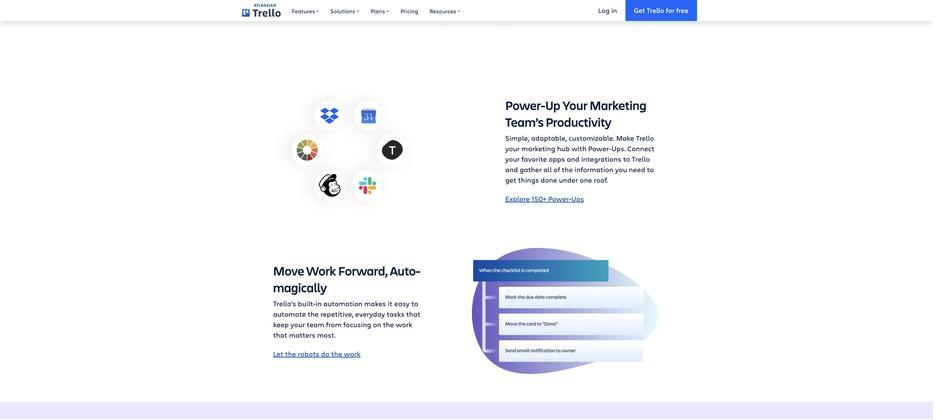 Task type: describe. For each thing, give the bounding box(es) containing it.
integrations
[[581, 154, 622, 164]]

features button
[[286, 0, 325, 21]]

the inside "power-up your marketing team's productivity simple, adaptable, customizable. make trello your marketing hub with power-ups. connect your favorite apps and integrations to trello and gather all of the information you need to get things done under one roof."
[[562, 165, 573, 174]]

learn more about trello views
[[273, 1, 373, 11]]

keep
[[273, 320, 289, 329]]

work
[[306, 262, 336, 279]]

easy
[[394, 299, 410, 308]]

1 vertical spatial your
[[506, 154, 520, 164]]

let
[[273, 349, 284, 359]]

log in link
[[590, 0, 626, 21]]

let the robots do the work link
[[273, 349, 361, 359]]

resources
[[430, 7, 457, 15]]

the up team
[[308, 310, 319, 319]]

do
[[321, 349, 330, 359]]

one
[[580, 175, 592, 185]]

to inside move work forward, auto- magically trello's built-in automation makes it easy to automate the repetitive, everyday tasks that keep your team from focusing on the work that matters most.
[[412, 299, 418, 308]]

automate
[[273, 310, 306, 319]]

move
[[273, 262, 304, 279]]

favorite
[[522, 154, 547, 164]]

trello left for
[[647, 6, 665, 15]]

1 vertical spatial that
[[273, 330, 287, 340]]

about
[[312, 1, 332, 11]]

log
[[599, 6, 610, 15]]

0 horizontal spatial work
[[344, 349, 361, 359]]

get
[[634, 6, 645, 15]]

productivity
[[546, 113, 612, 130]]

learn more about trello views link
[[273, 1, 373, 11]]

150+
[[532, 194, 547, 203]]

an illustration showing calendar view. image
[[472, 0, 660, 30]]

pricing link
[[395, 0, 424, 21]]

get trello for free
[[634, 6, 689, 15]]

make
[[617, 133, 635, 143]]

magically
[[273, 279, 327, 296]]

pricing
[[401, 7, 418, 15]]

team's
[[506, 113, 544, 130]]

get
[[506, 175, 517, 185]]

roof.
[[594, 175, 608, 185]]

the right do
[[331, 349, 342, 359]]

2 horizontal spatial power-
[[589, 144, 612, 153]]

2 horizontal spatial to
[[647, 165, 654, 174]]

customizable.
[[569, 133, 615, 143]]

trello left "views"
[[334, 1, 352, 11]]

makes
[[364, 299, 386, 308]]

tasks
[[387, 310, 405, 319]]

repetitive,
[[321, 310, 354, 319]]

information
[[575, 165, 614, 174]]

team
[[307, 320, 324, 329]]

0 vertical spatial your
[[506, 144, 520, 153]]

adaptable,
[[531, 133, 567, 143]]

your inside move work forward, auto- magically trello's built-in automation makes it easy to automate the repetitive, everyday tasks that keep your team from focusing on the work that matters most.
[[291, 320, 305, 329]]

hub
[[557, 144, 570, 153]]

marketing
[[590, 97, 647, 113]]

ups
[[572, 194, 584, 203]]

forward,
[[338, 262, 388, 279]]

matters
[[289, 330, 316, 340]]

need
[[629, 165, 646, 174]]

features
[[292, 7, 315, 15]]

atlassian trello image
[[242, 4, 281, 17]]

a graphic illustrating some of the apps and power-ups important to marketing teams that trello connects with. image
[[273, 86, 418, 214]]

auto-
[[390, 262, 421, 279]]

learn
[[273, 1, 292, 11]]

up
[[546, 97, 561, 113]]



Task type: vqa. For each thing, say whether or not it's contained in the screenshot.
Search field
no



Task type: locate. For each thing, give the bounding box(es) containing it.
that
[[407, 310, 421, 319], [273, 330, 287, 340]]

0 vertical spatial work
[[396, 320, 413, 329]]

views
[[354, 1, 373, 11]]

gather
[[520, 165, 542, 174]]

resources button
[[424, 0, 466, 21]]

robots
[[298, 349, 319, 359]]

the
[[562, 165, 573, 174], [308, 310, 319, 319], [383, 320, 394, 329], [285, 349, 296, 359], [331, 349, 342, 359]]

your down simple,
[[506, 144, 520, 153]]

0 vertical spatial power-
[[506, 97, 546, 113]]

1 horizontal spatial in
[[612, 6, 617, 15]]

under
[[559, 175, 578, 185]]

plans button
[[365, 0, 395, 21]]

1 vertical spatial work
[[344, 349, 361, 359]]

0 vertical spatial and
[[567, 154, 580, 164]]

on
[[373, 320, 381, 329]]

power-up your marketing team's productivity simple, adaptable, customizable. make trello your marketing hub with power-ups. connect your favorite apps and integrations to trello and gather all of the information you need to get things done under one roof.
[[506, 97, 655, 185]]

in
[[612, 6, 617, 15], [316, 299, 322, 308]]

power- up simple,
[[506, 97, 546, 113]]

and down with at top
[[567, 154, 580, 164]]

it
[[388, 299, 393, 308]]

let the robots do the work
[[273, 349, 361, 359]]

and
[[567, 154, 580, 164], [506, 165, 518, 174]]

to
[[623, 154, 630, 164], [647, 165, 654, 174], [412, 299, 418, 308]]

0 vertical spatial in
[[612, 6, 617, 15]]

2 vertical spatial your
[[291, 320, 305, 329]]

1 vertical spatial to
[[647, 165, 654, 174]]

in inside move work forward, auto- magically trello's built-in automation makes it easy to automate the repetitive, everyday tasks that keep your team from focusing on the work that matters most.
[[316, 299, 322, 308]]

work down the tasks
[[396, 320, 413, 329]]

and up get
[[506, 165, 518, 174]]

of
[[554, 165, 560, 174]]

things
[[518, 175, 539, 185]]

power-
[[506, 97, 546, 113], [589, 144, 612, 153], [548, 194, 572, 203]]

that down easy
[[407, 310, 421, 319]]

solutions button
[[325, 0, 365, 21]]

the right on at the left bottom of page
[[383, 320, 394, 329]]

1 horizontal spatial to
[[623, 154, 630, 164]]

all
[[544, 165, 552, 174]]

power- right '150+' at the top
[[548, 194, 572, 203]]

in up repetitive,
[[316, 299, 322, 308]]

the right let
[[285, 349, 296, 359]]

marketing
[[522, 144, 556, 153]]

0 vertical spatial that
[[407, 310, 421, 319]]

explore 150+ power-ups link
[[506, 194, 584, 203]]

0 horizontal spatial power-
[[506, 97, 546, 113]]

your up "gather"
[[506, 154, 520, 164]]

connect
[[628, 144, 655, 153]]

in right log
[[612, 6, 617, 15]]

built-
[[298, 299, 316, 308]]

1 vertical spatial in
[[316, 299, 322, 308]]

move work forward, auto- magically trello's built-in automation makes it easy to automate the repetitive, everyday tasks that keep your team from focusing on the work that matters most.
[[273, 262, 421, 340]]

1 horizontal spatial power-
[[548, 194, 572, 203]]

for
[[666, 6, 675, 15]]

from
[[326, 320, 342, 329]]

with
[[572, 144, 587, 153]]

your
[[563, 97, 588, 113]]

1 horizontal spatial that
[[407, 310, 421, 319]]

0 horizontal spatial to
[[412, 299, 418, 308]]

trello up connect
[[636, 133, 654, 143]]

get trello for free link
[[626, 0, 697, 21]]

plans
[[371, 7, 385, 15]]

to right need
[[647, 165, 654, 174]]

simple,
[[506, 133, 530, 143]]

power- up integrations
[[589, 144, 612, 153]]

the right of
[[562, 165, 573, 174]]

0 horizontal spatial in
[[316, 299, 322, 308]]

most.
[[317, 330, 336, 340]]

to right easy
[[412, 299, 418, 308]]

1 horizontal spatial work
[[396, 320, 413, 329]]

0 vertical spatial to
[[623, 154, 630, 164]]

your up matters
[[291, 320, 305, 329]]

1 horizontal spatial and
[[567, 154, 580, 164]]

trello's
[[273, 299, 296, 308]]

an illustration showing examples of automation image
[[472, 248, 660, 374]]

work
[[396, 320, 413, 329], [344, 349, 361, 359]]

done
[[541, 175, 557, 185]]

explore 150+ power-ups
[[506, 194, 584, 203]]

trello down connect
[[632, 154, 650, 164]]

you
[[616, 165, 627, 174]]

solutions
[[331, 7, 355, 15]]

ups.
[[612, 144, 626, 153]]

apps
[[549, 154, 565, 164]]

1 vertical spatial and
[[506, 165, 518, 174]]

work right do
[[344, 349, 361, 359]]

2 vertical spatial power-
[[548, 194, 572, 203]]

free
[[677, 6, 689, 15]]

1 vertical spatial power-
[[589, 144, 612, 153]]

your
[[506, 144, 520, 153], [506, 154, 520, 164], [291, 320, 305, 329]]

log in
[[599, 6, 617, 15]]

trello
[[334, 1, 352, 11], [647, 6, 665, 15], [636, 133, 654, 143], [632, 154, 650, 164]]

2 vertical spatial to
[[412, 299, 418, 308]]

that down keep
[[273, 330, 287, 340]]

0 horizontal spatial and
[[506, 165, 518, 174]]

explore
[[506, 194, 530, 203]]

work inside move work forward, auto- magically trello's built-in automation makes it easy to automate the repetitive, everyday tasks that keep your team from focusing on the work that matters most.
[[396, 320, 413, 329]]

more
[[293, 1, 311, 11]]

0 horizontal spatial that
[[273, 330, 287, 340]]

everyday
[[355, 310, 385, 319]]

automation
[[324, 299, 363, 308]]

to up you at top right
[[623, 154, 630, 164]]

focusing
[[343, 320, 371, 329]]



